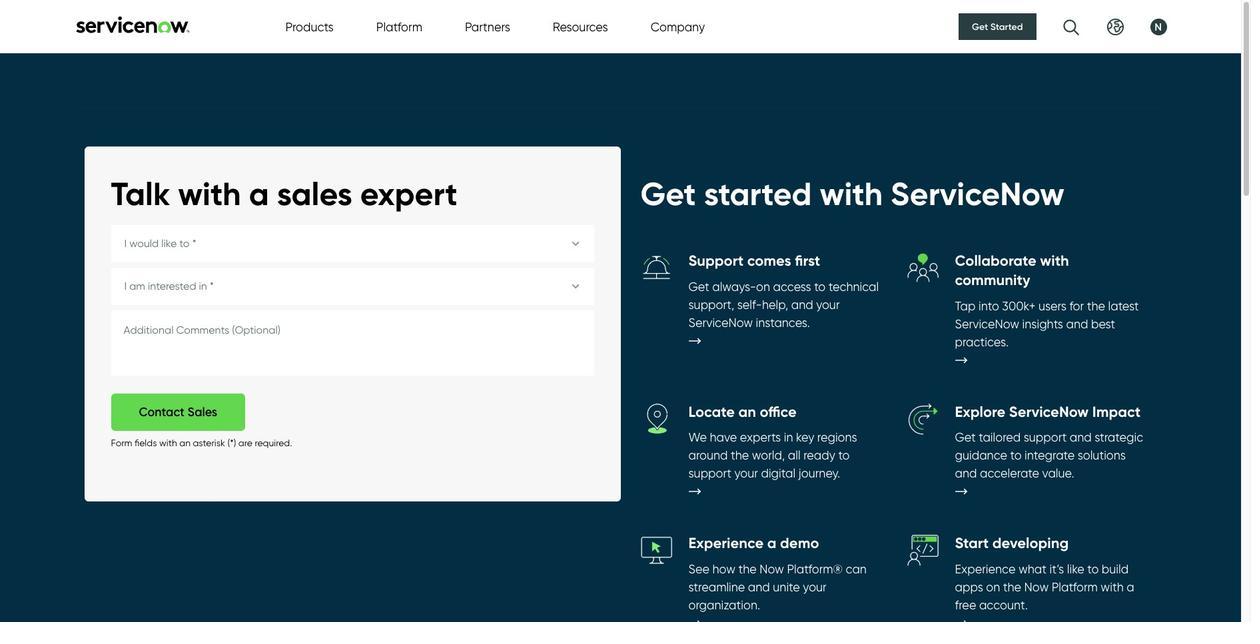 Task type: vqa. For each thing, say whether or not it's contained in the screenshot.
the to inside THE GET ALWAYS-ON ACCESS TO TECHNICAL SUPPORT, SELF-HELP, AND YOUR SERVICENOW INSTANCES.
yes



Task type: locate. For each thing, give the bounding box(es) containing it.
on up help,
[[756, 280, 770, 294]]

a down build in the right bottom of the page
[[1127, 580, 1135, 594]]

0 vertical spatial platform
[[376, 20, 422, 34]]

0 vertical spatial experience
[[689, 535, 764, 553]]

your down world,
[[735, 467, 758, 481]]

products
[[286, 20, 334, 34]]

company
[[651, 20, 705, 34]]

get
[[972, 21, 989, 33], [641, 174, 696, 214], [689, 280, 710, 294], [955, 431, 976, 445]]

company button
[[651, 18, 705, 36]]

the inside tap into 300k+ users for the latest servicenow insights and best practices.
[[1087, 299, 1106, 313]]

1 horizontal spatial experience
[[955, 562, 1016, 576]]

1 vertical spatial experience
[[955, 562, 1016, 576]]

and inside tap into 300k+ users for the latest servicenow insights and best practices.
[[1067, 317, 1089, 331]]

the inside see how the now platform® can streamline and unite your organization.
[[739, 562, 757, 576]]

sales
[[277, 174, 352, 214]]

0 vertical spatial now
[[760, 562, 784, 576]]

a inside experience what it's like to build apps on the now platform with a free account.
[[1127, 580, 1135, 594]]

servicenow inside get always-on access to technical support, self-help, and your servicenow instances.
[[689, 316, 753, 330]]

support up integrate
[[1024, 431, 1067, 445]]

now down what
[[1025, 580, 1049, 594]]

tap into 300k+ users for the latest servicenow insights and best practices.
[[955, 299, 1139, 349]]

help,
[[762, 298, 789, 312]]

2 vertical spatial a
[[1127, 580, 1135, 594]]

and left unite
[[748, 580, 770, 594]]

your down platform®
[[803, 580, 827, 594]]

streamline
[[689, 580, 745, 594]]

1 horizontal spatial a
[[768, 535, 777, 553]]

get inside get always-on access to technical support, self-help, and your servicenow instances.
[[689, 280, 710, 294]]

2 horizontal spatial a
[[1127, 580, 1135, 594]]

the right how
[[739, 562, 757, 576]]

technical
[[829, 280, 879, 294]]

and for with
[[1067, 317, 1089, 331]]

1 vertical spatial an
[[179, 438, 191, 449]]

locate an office
[[689, 403, 797, 421]]

with
[[178, 174, 241, 214], [820, 174, 883, 214], [1041, 252, 1069, 270], [159, 438, 177, 449], [1101, 580, 1124, 594]]

0 vertical spatial on
[[756, 280, 770, 294]]

None text field
[[111, 311, 594, 376]]

talk with a sales expert
[[111, 174, 458, 214]]

contact sales
[[139, 405, 217, 420]]

comes
[[748, 252, 792, 270]]

instances.
[[756, 316, 810, 330]]

0 horizontal spatial experience
[[689, 535, 764, 553]]

2 vertical spatial your
[[803, 580, 827, 594]]

1 vertical spatial a
[[768, 535, 777, 553]]

a
[[249, 174, 269, 214], [768, 535, 777, 553], [1127, 580, 1135, 594]]

your down technical
[[816, 298, 840, 312]]

a left sales
[[249, 174, 269, 214]]

see
[[689, 562, 710, 576]]

an left asterisk
[[179, 438, 191, 449]]

value.
[[1043, 467, 1075, 481]]

to up accelerate
[[1011, 449, 1022, 463]]

now inside experience what it's like to build apps on the now platform with a free account.
[[1025, 580, 1049, 594]]

servicenow inside tap into 300k+ users for the latest servicenow insights and best practices.
[[955, 317, 1020, 331]]

1 vertical spatial platform
[[1052, 580, 1098, 594]]

experience inside experience what it's like to build apps on the now platform with a free account.
[[955, 562, 1016, 576]]

platform button
[[376, 18, 422, 36]]

and for comes
[[792, 298, 814, 312]]

the up account.
[[1004, 580, 1022, 594]]

to down regions at right bottom
[[839, 449, 850, 463]]

get for get started with servicenow
[[641, 174, 696, 214]]

0 horizontal spatial support
[[689, 467, 732, 481]]

0 horizontal spatial on
[[756, 280, 770, 294]]

collaborate with community
[[955, 252, 1069, 289]]

platform
[[376, 20, 422, 34], [1052, 580, 1098, 594]]

to right like
[[1088, 562, 1099, 576]]

and down for
[[1067, 317, 1089, 331]]

0 horizontal spatial a
[[249, 174, 269, 214]]

1 vertical spatial support
[[689, 467, 732, 481]]

and
[[792, 298, 814, 312], [1067, 317, 1089, 331], [1070, 431, 1092, 445], [955, 467, 977, 481], [748, 580, 770, 594]]

accelerate
[[980, 467, 1040, 481]]

experience up how
[[689, 535, 764, 553]]

regions
[[818, 431, 858, 445]]

support
[[689, 252, 744, 270]]

journey.
[[799, 467, 841, 481]]

users
[[1039, 299, 1067, 313]]

experience up apps
[[955, 562, 1016, 576]]

locate
[[689, 403, 735, 421]]

community
[[955, 271, 1031, 289]]

to inside experience what it's like to build apps on the now platform with a free account.
[[1088, 562, 1099, 576]]

0 horizontal spatial now
[[760, 562, 784, 576]]

partners
[[465, 20, 510, 34]]

self-
[[738, 298, 762, 312]]

300k+
[[1003, 299, 1036, 313]]

build
[[1102, 562, 1129, 576]]

and for servicenow
[[955, 467, 977, 481]]

digital
[[761, 467, 796, 481]]

get inside get tailored support and strategic guidance to integrate solutions and accelerate value.
[[955, 431, 976, 445]]

the down have
[[731, 449, 749, 463]]

to right access
[[815, 280, 826, 294]]

the
[[1087, 299, 1106, 313], [731, 449, 749, 463], [739, 562, 757, 576], [1004, 580, 1022, 594]]

1 horizontal spatial an
[[739, 403, 756, 421]]

best
[[1092, 317, 1116, 331]]

support comes first
[[689, 252, 821, 270]]

the up best
[[1087, 299, 1106, 313]]

into
[[979, 299, 1000, 313]]

resources button
[[553, 18, 608, 36]]

strategic
[[1095, 431, 1144, 445]]

1 horizontal spatial support
[[1024, 431, 1067, 445]]

and down access
[[792, 298, 814, 312]]

on
[[756, 280, 770, 294], [987, 580, 1001, 594]]

on inside get always-on access to technical support, self-help, and your servicenow instances.
[[756, 280, 770, 294]]

0 vertical spatial an
[[739, 403, 756, 421]]

support inside get tailored support and strategic guidance to integrate solutions and accelerate value.
[[1024, 431, 1067, 445]]

support inside we have experts in key regions around the world, all ready to support your digital journey.
[[689, 467, 732, 481]]

0 horizontal spatial an
[[179, 438, 191, 449]]

support down around
[[689, 467, 732, 481]]

and inside get always-on access to technical support, self-help, and your servicenow instances.
[[792, 298, 814, 312]]

1 horizontal spatial now
[[1025, 580, 1049, 594]]

experience
[[689, 535, 764, 553], [955, 562, 1016, 576]]

1 horizontal spatial platform
[[1052, 580, 1098, 594]]

and down guidance
[[955, 467, 977, 481]]

get tailored support and strategic guidance to integrate solutions and accelerate value.
[[955, 431, 1144, 481]]

on up account.
[[987, 580, 1001, 594]]

contact
[[139, 405, 185, 420]]

your
[[816, 298, 840, 312], [735, 467, 758, 481], [803, 580, 827, 594]]

experience a demo
[[689, 535, 819, 553]]

1 vertical spatial now
[[1025, 580, 1049, 594]]

an
[[739, 403, 756, 421], [179, 438, 191, 449]]

0 vertical spatial support
[[1024, 431, 1067, 445]]

1 horizontal spatial on
[[987, 580, 1001, 594]]

1 vertical spatial on
[[987, 580, 1001, 594]]

now up unite
[[760, 562, 784, 576]]

the inside we have experts in key regions around the world, all ready to support your digital journey.
[[731, 449, 749, 463]]

0 vertical spatial your
[[816, 298, 840, 312]]

products button
[[286, 18, 334, 36]]

to inside get tailored support and strategic guidance to integrate solutions and accelerate value.
[[1011, 449, 1022, 463]]

platform®
[[787, 562, 843, 576]]

with inside experience what it's like to build apps on the now platform with a free account.
[[1101, 580, 1124, 594]]

experts
[[740, 431, 781, 445]]

get started with servicenow
[[641, 174, 1065, 214]]

1 vertical spatial your
[[735, 467, 758, 481]]

an up experts
[[739, 403, 756, 421]]

organization.
[[689, 598, 760, 612]]

a left the demo
[[768, 535, 777, 553]]



Task type: describe. For each thing, give the bounding box(es) containing it.
your inside get always-on access to technical support, self-help, and your servicenow instances.
[[816, 298, 840, 312]]

get started link
[[959, 13, 1037, 40]]

in
[[784, 431, 793, 445]]

world,
[[752, 449, 785, 463]]

servicenow image
[[74, 16, 191, 33]]

to inside get always-on access to technical support, self-help, and your servicenow instances.
[[815, 280, 826, 294]]

solutions
[[1078, 449, 1126, 463]]

access
[[773, 280, 812, 294]]

get started
[[972, 21, 1023, 33]]

around
[[689, 449, 728, 463]]

the inside experience what it's like to build apps on the now platform with a free account.
[[1004, 580, 1022, 594]]

with inside "collaborate with community"
[[1041, 252, 1069, 270]]

have
[[710, 431, 737, 445]]

always-
[[713, 280, 757, 294]]

unite
[[773, 580, 800, 594]]

now inside see how the now platform® can streamline and unite your organization.
[[760, 562, 784, 576]]

developing
[[993, 535, 1069, 553]]

collaborate
[[955, 252, 1037, 270]]

0 horizontal spatial platform
[[376, 20, 422, 34]]

get for get always-on access to technical support, self-help, and your servicenow instances.
[[689, 280, 710, 294]]

office
[[760, 403, 797, 421]]

support,
[[689, 298, 735, 312]]

demo
[[780, 535, 819, 553]]

expert
[[360, 174, 458, 214]]

start developing
[[955, 535, 1069, 553]]

get for get started
[[972, 21, 989, 33]]

resources
[[553, 20, 608, 34]]

on inside experience what it's like to build apps on the now platform with a free account.
[[987, 580, 1001, 594]]

started
[[991, 21, 1023, 33]]

we have experts in key regions around the world, all ready to support your digital journey.
[[689, 431, 858, 481]]

practices.
[[955, 335, 1009, 349]]

started
[[704, 174, 812, 214]]

and up 'solutions'
[[1070, 431, 1092, 445]]

(*)
[[228, 438, 236, 449]]

tap
[[955, 299, 976, 313]]

integrate
[[1025, 449, 1075, 463]]

we
[[689, 431, 707, 445]]

asterisk
[[193, 438, 225, 449]]

first
[[795, 252, 821, 270]]

are
[[238, 438, 253, 449]]

insights
[[1023, 317, 1064, 331]]

experience for experience a demo
[[689, 535, 764, 553]]

for
[[1070, 299, 1084, 313]]

ready
[[804, 449, 836, 463]]

sales
[[188, 405, 217, 420]]

fields
[[135, 438, 157, 449]]

key
[[796, 431, 815, 445]]

apps
[[955, 580, 984, 594]]

impact
[[1093, 403, 1141, 421]]

partners button
[[465, 18, 510, 36]]

select your country image
[[1107, 18, 1124, 35]]

what
[[1019, 562, 1047, 576]]

experience what it's like to build apps on the now platform with a free account.
[[955, 562, 1135, 612]]

and inside see how the now platform® can streamline and unite your organization.
[[748, 580, 770, 594]]

all
[[788, 449, 801, 463]]

experience for experience what it's like to build apps on the now platform with a free account.
[[955, 562, 1016, 576]]

how
[[713, 562, 736, 576]]

get for get tailored support and strategic guidance to integrate solutions and accelerate value.
[[955, 431, 976, 445]]

can
[[846, 562, 867, 576]]

explore servicenow impact
[[955, 403, 1141, 421]]

form
[[111, 438, 132, 449]]

latest
[[1109, 299, 1139, 313]]

form fields with an asterisk (*) are required.
[[111, 438, 292, 449]]

guidance
[[955, 449, 1008, 463]]

your inside we have experts in key regions around the world, all ready to support your digital journey.
[[735, 467, 758, 481]]

like
[[1067, 562, 1085, 576]]

platform inside experience what it's like to build apps on the now platform with a free account.
[[1052, 580, 1098, 594]]

account.
[[980, 598, 1028, 612]]

explore
[[955, 403, 1006, 421]]

free
[[955, 598, 977, 612]]

to inside we have experts in key regions around the world, all ready to support your digital journey.
[[839, 449, 850, 463]]

talk
[[111, 174, 170, 214]]

get always-on access to technical support, self-help, and your servicenow instances.
[[689, 280, 879, 330]]

it's
[[1050, 562, 1064, 576]]

your inside see how the now platform® can streamline and unite your organization.
[[803, 580, 827, 594]]

contact sales button
[[111, 394, 245, 431]]

0 vertical spatial a
[[249, 174, 269, 214]]

tailored
[[979, 431, 1021, 445]]

required.
[[255, 438, 292, 449]]

start
[[955, 535, 989, 553]]



